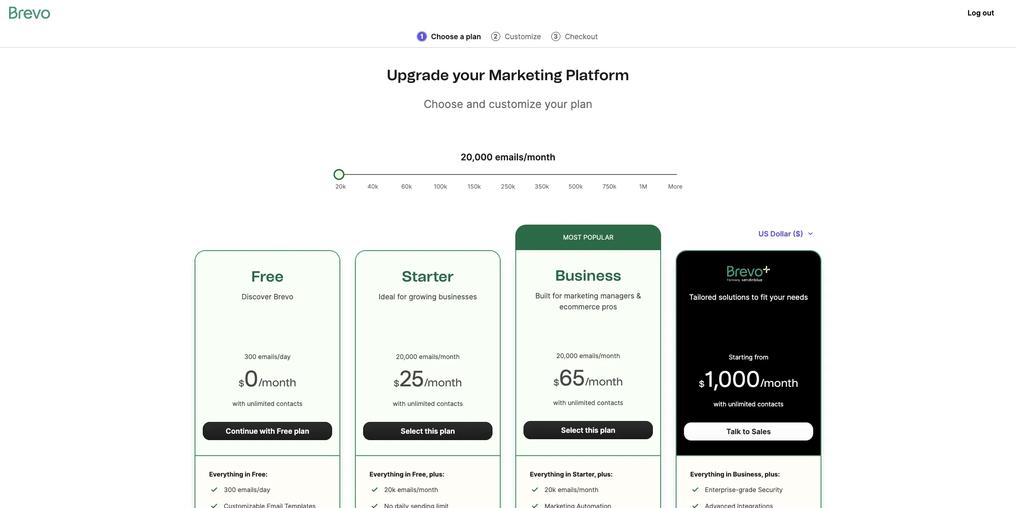 Task type: describe. For each thing, give the bounding box(es) containing it.
grade
[[739, 486, 756, 493]]

in for 1,000
[[726, 470, 732, 478]]

a
[[460, 32, 464, 41]]

100k
[[434, 183, 447, 190]]

20k emails/month for 25
[[384, 486, 438, 493]]

unlimited for 1,000
[[728, 400, 756, 408]]

emails/day
[[238, 486, 270, 493]]

$ for 25
[[394, 379, 399, 389]]

ideal
[[379, 292, 395, 301]]

continue with free plan button
[[203, 422, 332, 440]]

emails for 65
[[579, 352, 599, 360]]

starter
[[402, 268, 454, 285]]

1
[[420, 32, 423, 40]]

$ for 1,000
[[699, 379, 705, 389]]

log out
[[968, 8, 994, 17]]

security
[[758, 486, 783, 493]]

this for 65
[[585, 426, 598, 435]]

unlimited for 65
[[568, 399, 595, 406]]

emails/month for 65
[[558, 486, 599, 493]]

with unlimited contacts for 25
[[393, 400, 463, 407]]

/ inside $ 65 / month
[[585, 375, 589, 388]]

month up $ 25 / month
[[441, 353, 460, 360]]

emails/month for 25
[[397, 486, 438, 493]]

business,
[[733, 470, 763, 478]]

businesses
[[439, 292, 477, 301]]

month inside $ 65 / month
[[589, 375, 623, 388]]

choose for 1
[[431, 32, 458, 41]]

750k
[[603, 183, 616, 190]]

to inside talk to sales button
[[743, 427, 750, 436]]

discover
[[242, 292, 272, 301]]

plan inside button
[[294, 426, 309, 436]]

$ for 0
[[239, 379, 244, 389]]

talk to sales button
[[684, 422, 813, 441]]

business
[[555, 267, 621, 284]]

300 for 300 emails/day
[[224, 486, 236, 493]]

0 vertical spatial your
[[453, 67, 485, 84]]

with unlimited contacts for 0
[[232, 400, 303, 407]]

us dollar ($) button
[[751, 225, 822, 243]]

everything for 25
[[370, 470, 404, 478]]

marketing
[[489, 67, 562, 84]]

everything for 0
[[209, 470, 243, 478]]

sales
[[752, 427, 771, 436]]

20,000 for 65
[[556, 352, 578, 360]]

$ 1,000 / month
[[699, 366, 798, 392]]

growing
[[409, 292, 436, 301]]

starting from
[[729, 353, 769, 361]]

300 for 300 emails / day
[[244, 353, 256, 360]]

built
[[535, 291, 550, 300]]

$ 0 / month
[[239, 365, 296, 392]]

for for 65
[[552, 291, 562, 300]]

select for 25
[[401, 426, 423, 436]]

with unlimited contacts for 65
[[553, 399, 623, 406]]

with unlimited contacts for 1,000
[[714, 400, 784, 408]]

300 emails/day
[[224, 486, 270, 493]]

most
[[563, 233, 582, 241]]

free
[[251, 268, 284, 285]]

solutions
[[719, 293, 750, 302]]

log
[[968, 8, 981, 17]]

managers
[[600, 291, 634, 300]]

more
[[668, 183, 683, 190]]

choose and customize your plan
[[424, 98, 592, 111]]

emails up the 250k
[[495, 152, 524, 163]]

250k
[[501, 183, 515, 190]]

&
[[636, 291, 641, 300]]

0 horizontal spatial 20k
[[335, 183, 346, 190]]

1m
[[639, 183, 647, 190]]

1 horizontal spatial your
[[545, 98, 567, 111]]

and
[[466, 98, 486, 111]]

300 emails / day
[[244, 353, 291, 360]]

marketing
[[564, 291, 598, 300]]

contacts for 65
[[597, 399, 623, 406]]

20,000 emails / month for 25
[[396, 353, 460, 360]]

month inside $ 0 / month
[[262, 376, 296, 389]]

talk
[[726, 427, 741, 436]]

ecommerce
[[559, 302, 600, 311]]

150k
[[468, 183, 481, 190]]

1 horizontal spatial 20,000 emails / month
[[461, 152, 555, 163]]

select this plan button for 65
[[524, 421, 653, 439]]

free,
[[412, 470, 428, 478]]

out
[[983, 8, 994, 17]]

plus: for 25
[[429, 470, 444, 478]]

ideal for growing businesses
[[379, 292, 477, 301]]

3
[[554, 32, 558, 40]]

in for 0
[[245, 470, 250, 478]]

month up the 350k
[[527, 152, 555, 163]]

unlimited for 25
[[407, 400, 435, 407]]

everything in starter, plus:
[[530, 470, 613, 478]]

$ 65 / month
[[553, 365, 623, 391]]

log out button
[[960, 4, 1002, 22]]

upgrade
[[387, 67, 449, 84]]

20,000 for 25
[[396, 353, 417, 360]]

customize
[[505, 32, 541, 41]]

enterprise-grade security
[[705, 486, 783, 493]]

60k
[[401, 183, 412, 190]]

everything in free:
[[209, 470, 268, 478]]



Task type: locate. For each thing, give the bounding box(es) containing it.
1 horizontal spatial 300
[[244, 353, 256, 360]]

2 emails/month from the left
[[558, 486, 599, 493]]

emails for 25
[[419, 353, 438, 360]]

contacts for 1,000
[[758, 400, 784, 408]]

enterprise-
[[705, 486, 739, 493]]

your
[[453, 67, 485, 84], [545, 98, 567, 111], [770, 293, 785, 302]]

plus: for 65
[[597, 470, 613, 478]]

0 horizontal spatial emails/month
[[397, 486, 438, 493]]

1 plus: from the left
[[429, 470, 444, 478]]

1 horizontal spatial this
[[585, 426, 598, 435]]

$ inside $ 1,000 / month
[[699, 379, 705, 389]]

emails up $ 25 / month
[[419, 353, 438, 360]]

contacts for 25
[[437, 400, 463, 407]]

2 horizontal spatial 20k
[[545, 486, 556, 493]]

emails
[[495, 152, 524, 163], [579, 352, 599, 360], [258, 353, 277, 360], [419, 353, 438, 360]]

customize
[[489, 98, 542, 111]]

month down the "from"
[[764, 376, 798, 390]]

2 horizontal spatial 20,000 emails / month
[[556, 352, 620, 360]]

20,000 emails / month for 65
[[556, 352, 620, 360]]

0 horizontal spatial 20,000 emails / month
[[396, 353, 460, 360]]

2 vertical spatial your
[[770, 293, 785, 302]]

65
[[559, 365, 585, 391]]

20k emails/month
[[384, 486, 438, 493], [545, 486, 599, 493]]

0 horizontal spatial this
[[425, 426, 438, 436]]

2 horizontal spatial plus:
[[765, 470, 780, 478]]

select this plan for 65
[[561, 426, 615, 435]]

with
[[553, 399, 566, 406], [232, 400, 245, 407], [393, 400, 406, 407], [714, 400, 726, 408], [260, 426, 275, 436]]

month inside $ 1,000 / month
[[764, 376, 798, 390]]

0 horizontal spatial to
[[743, 427, 750, 436]]

your right fit
[[770, 293, 785, 302]]

1 horizontal spatial select this plan
[[561, 426, 615, 435]]

unlimited down $ 1,000 / month
[[728, 400, 756, 408]]

/ inside $ 1,000 / month
[[760, 376, 764, 390]]

20,000 emails / month up $ 25 / month
[[396, 353, 460, 360]]

0 vertical spatial 300
[[244, 353, 256, 360]]

2 horizontal spatial your
[[770, 293, 785, 302]]

dollar
[[770, 229, 791, 238]]

emails for 0
[[258, 353, 277, 360]]

0 horizontal spatial select this plan
[[401, 426, 455, 436]]

in up enterprise-
[[726, 470, 732, 478]]

select this plan button up free,
[[363, 422, 493, 440]]

2 everything from the left
[[370, 470, 404, 478]]

this for 25
[[425, 426, 438, 436]]

0 horizontal spatial 20,000
[[396, 353, 417, 360]]

with unlimited contacts down $ 65 / month
[[553, 399, 623, 406]]

us dollar ($)
[[759, 229, 803, 238]]

select up everything in free, plus:
[[401, 426, 423, 436]]

popular
[[584, 233, 613, 241]]

select this plan button up starter,
[[524, 421, 653, 439]]

1 vertical spatial 300
[[224, 486, 236, 493]]

needs
[[787, 293, 808, 302]]

day
[[280, 353, 291, 360]]

1 horizontal spatial select this plan button
[[524, 421, 653, 439]]

everything up enterprise-
[[690, 470, 724, 478]]

checkout
[[565, 32, 598, 41]]

select this plan button for 25
[[363, 422, 493, 440]]

month right 25
[[428, 376, 462, 389]]

3 in from the left
[[565, 470, 571, 478]]

2 20k emails/month from the left
[[545, 486, 599, 493]]

20k down everything in free, plus:
[[384, 486, 396, 493]]

starter,
[[573, 470, 596, 478]]

select up everything in starter, plus: on the right bottom
[[561, 426, 583, 435]]

2 in from the left
[[405, 470, 411, 478]]

plus: right free,
[[429, 470, 444, 478]]

20k down everything in starter, plus: on the right bottom
[[545, 486, 556, 493]]

this up starter,
[[585, 426, 598, 435]]

everything in free, plus:
[[370, 470, 444, 478]]

unlimited down $ 65 / month
[[568, 399, 595, 406]]

1 in from the left
[[245, 470, 250, 478]]

choose for upgrade your marketing platform
[[424, 98, 463, 111]]

$ inside $ 25 / month
[[394, 379, 399, 389]]

300 down everything in free:
[[224, 486, 236, 493]]

$ for 65
[[553, 378, 559, 388]]

$ inside $ 0 / month
[[239, 379, 244, 389]]

2 horizontal spatial 20,000
[[556, 352, 578, 360]]

unlimited down $ 25 / month
[[407, 400, 435, 407]]

1 horizontal spatial 20k emails/month
[[545, 486, 599, 493]]

20,000 emails / month up $ 65 / month
[[556, 352, 620, 360]]

0 horizontal spatial 300
[[224, 486, 236, 493]]

4 everything from the left
[[690, 470, 724, 478]]

with down 25
[[393, 400, 406, 407]]

1 horizontal spatial 20,000
[[461, 152, 493, 163]]

everything left starter,
[[530, 470, 564, 478]]

choose left a
[[431, 32, 458, 41]]

choose
[[431, 32, 458, 41], [424, 98, 463, 111]]

for inside built for marketing managers & ecommerce pros
[[552, 291, 562, 300]]

contacts for 0
[[276, 400, 303, 407]]

talk to sales
[[726, 427, 771, 436]]

with for 25
[[393, 400, 406, 407]]

plan
[[466, 32, 481, 41], [571, 98, 592, 111], [600, 426, 615, 435], [294, 426, 309, 436], [440, 426, 455, 436]]

300
[[244, 353, 256, 360], [224, 486, 236, 493]]

/
[[524, 152, 527, 163], [599, 352, 601, 360], [277, 353, 280, 360], [438, 353, 441, 360], [585, 375, 589, 388], [258, 376, 262, 389], [424, 376, 428, 389], [760, 376, 764, 390]]

in left free:
[[245, 470, 250, 478]]

emails left day on the bottom of page
[[258, 353, 277, 360]]

in left free,
[[405, 470, 411, 478]]

1 horizontal spatial emails/month
[[558, 486, 599, 493]]

0 horizontal spatial for
[[397, 292, 407, 301]]

20,000 up 65
[[556, 352, 578, 360]]

($)
[[793, 229, 803, 238]]

select this plan for 25
[[401, 426, 455, 436]]

with down 1,000
[[714, 400, 726, 408]]

/ inside $ 0 / month
[[258, 376, 262, 389]]

1 vertical spatial choose
[[424, 98, 463, 111]]

20k for 25
[[384, 486, 396, 493]]

20k
[[335, 183, 346, 190], [384, 486, 396, 493], [545, 486, 556, 493]]

$ inside $ 65 / month
[[553, 378, 559, 388]]

slider
[[334, 169, 344, 180]]

in for 65
[[565, 470, 571, 478]]

2
[[494, 32, 498, 40]]

month down day on the bottom of page
[[262, 376, 296, 389]]

everything
[[209, 470, 243, 478], [370, 470, 404, 478], [530, 470, 564, 478], [690, 470, 724, 478]]

select this plan up free,
[[401, 426, 455, 436]]

from
[[755, 353, 769, 361]]

20,000 emails / month up the 250k
[[461, 152, 555, 163]]

with up "continue"
[[232, 400, 245, 407]]

unlimited for 0
[[247, 400, 275, 407]]

1 horizontal spatial to
[[752, 293, 759, 302]]

everything for 65
[[530, 470, 564, 478]]

20k emails/month down everything in free, plus:
[[384, 486, 438, 493]]

1 vertical spatial to
[[743, 427, 750, 436]]

emails/month down starter,
[[558, 486, 599, 493]]

in for 25
[[405, 470, 411, 478]]

/ inside $ 25 / month
[[424, 376, 428, 389]]

with unlimited contacts down $ 0 / month
[[232, 400, 303, 407]]

emails/month down free,
[[397, 486, 438, 493]]

with unlimited contacts down $ 25 / month
[[393, 400, 463, 407]]

upgrade your marketing platform
[[387, 67, 629, 84]]

fit
[[761, 293, 768, 302]]

1,000
[[705, 366, 760, 392]]

500k
[[569, 183, 583, 190]]

$
[[553, 378, 559, 388], [239, 379, 244, 389], [394, 379, 399, 389], [699, 379, 705, 389]]

choose a plan
[[431, 32, 481, 41]]

with down 65
[[553, 399, 566, 406]]

1 emails/month from the left
[[397, 486, 438, 493]]

with unlimited contacts down $ 1,000 / month
[[714, 400, 784, 408]]

to right the talk
[[743, 427, 750, 436]]

month inside $ 25 / month
[[428, 376, 462, 389]]

0 horizontal spatial select this plan button
[[363, 422, 493, 440]]

20k emails/month down everything in starter, plus: on the right bottom
[[545, 486, 599, 493]]

for
[[552, 291, 562, 300], [397, 292, 407, 301]]

0 vertical spatial to
[[752, 293, 759, 302]]

this
[[585, 426, 598, 435], [425, 426, 438, 436]]

choose left and
[[424, 98, 463, 111]]

3 everything from the left
[[530, 470, 564, 478]]

2 plus: from the left
[[597, 470, 613, 478]]

your right customize
[[545, 98, 567, 111]]

plus: right starter,
[[597, 470, 613, 478]]

for right ideal
[[397, 292, 407, 301]]

plus: for 1,000
[[765, 470, 780, 478]]

contacts up sales
[[758, 400, 784, 408]]

select this plan button
[[524, 421, 653, 439], [363, 422, 493, 440]]

for for 25
[[397, 292, 407, 301]]

everything left free,
[[370, 470, 404, 478]]

1 horizontal spatial plus:
[[597, 470, 613, 478]]

contacts up free
[[276, 400, 303, 407]]

starting
[[729, 353, 753, 361]]

in left starter,
[[565, 470, 571, 478]]

1 20k emails/month from the left
[[384, 486, 438, 493]]

0
[[244, 365, 258, 392]]

1 horizontal spatial 20k
[[384, 486, 396, 493]]

everything for 1,000
[[690, 470, 724, 478]]

20,000 emails / month
[[461, 152, 555, 163], [556, 352, 620, 360], [396, 353, 460, 360]]

select this plan
[[561, 426, 615, 435], [401, 426, 455, 436]]

with for 1,000
[[714, 400, 726, 408]]

with for 65
[[553, 399, 566, 406]]

1 everything from the left
[[209, 470, 243, 478]]

month up $ 65 / month
[[601, 352, 620, 360]]

20,000 up 150k
[[461, 152, 493, 163]]

1 vertical spatial your
[[545, 98, 567, 111]]

to left fit
[[752, 293, 759, 302]]

built for marketing managers & ecommerce pros
[[535, 291, 641, 311]]

free
[[277, 426, 292, 436]]

platform
[[566, 67, 629, 84]]

1 horizontal spatial for
[[552, 291, 562, 300]]

0 horizontal spatial select
[[401, 426, 423, 436]]

everything in business, plus:
[[690, 470, 780, 478]]

300 up the 0
[[244, 353, 256, 360]]

everything up 300 emails/day
[[209, 470, 243, 478]]

with inside button
[[260, 426, 275, 436]]

20k for 65
[[545, 486, 556, 493]]

this up free,
[[425, 426, 438, 436]]

unlimited
[[568, 399, 595, 406], [247, 400, 275, 407], [407, 400, 435, 407], [728, 400, 756, 408]]

with left free
[[260, 426, 275, 436]]

20k emails/month for 65
[[545, 486, 599, 493]]

in
[[245, 470, 250, 478], [405, 470, 411, 478], [565, 470, 571, 478], [726, 470, 732, 478]]

40k
[[367, 183, 378, 190]]

1 horizontal spatial select
[[561, 426, 583, 435]]

350k
[[535, 183, 549, 190]]

month right 65
[[589, 375, 623, 388]]

$ 25 / month
[[394, 365, 462, 392]]

for right built
[[552, 291, 562, 300]]

select
[[561, 426, 583, 435], [401, 426, 423, 436]]

with for 0
[[232, 400, 245, 407]]

unlimited down $ 0 / month
[[247, 400, 275, 407]]

contacts down $ 65 / month
[[597, 399, 623, 406]]

25
[[399, 365, 424, 392]]

0 vertical spatial choose
[[431, 32, 458, 41]]

emails up $ 65 / month
[[579, 352, 599, 360]]

tailored solutions to fit your needs
[[689, 293, 808, 302]]

most popular
[[563, 233, 613, 241]]

20,000
[[461, 152, 493, 163], [556, 352, 578, 360], [396, 353, 417, 360]]

4 in from the left
[[726, 470, 732, 478]]

0 horizontal spatial 20k emails/month
[[384, 486, 438, 493]]

plus:
[[429, 470, 444, 478], [597, 470, 613, 478], [765, 470, 780, 478]]

contacts
[[597, 399, 623, 406], [276, 400, 303, 407], [437, 400, 463, 407], [758, 400, 784, 408]]

continue
[[226, 426, 258, 436]]

brevo
[[274, 292, 293, 301]]

free:
[[252, 470, 268, 478]]

your up and
[[453, 67, 485, 84]]

with unlimited contacts
[[553, 399, 623, 406], [232, 400, 303, 407], [393, 400, 463, 407], [714, 400, 784, 408]]

us
[[759, 229, 769, 238]]

select this plan up starter,
[[561, 426, 615, 435]]

tailored
[[689, 293, 717, 302]]

continue with free plan
[[226, 426, 309, 436]]

select for 65
[[561, 426, 583, 435]]

20k left the 40k
[[335, 183, 346, 190]]

pros
[[602, 302, 617, 311]]

month
[[527, 152, 555, 163], [601, 352, 620, 360], [441, 353, 460, 360], [589, 375, 623, 388], [262, 376, 296, 389], [428, 376, 462, 389], [764, 376, 798, 390]]

0 horizontal spatial plus:
[[429, 470, 444, 478]]

discover brevo
[[242, 292, 293, 301]]

3 plus: from the left
[[765, 470, 780, 478]]

0 horizontal spatial your
[[453, 67, 485, 84]]

20,000 up 25
[[396, 353, 417, 360]]

contacts down $ 25 / month
[[437, 400, 463, 407]]

plus: up security
[[765, 470, 780, 478]]



Task type: vqa. For each thing, say whether or not it's contained in the screenshot.


